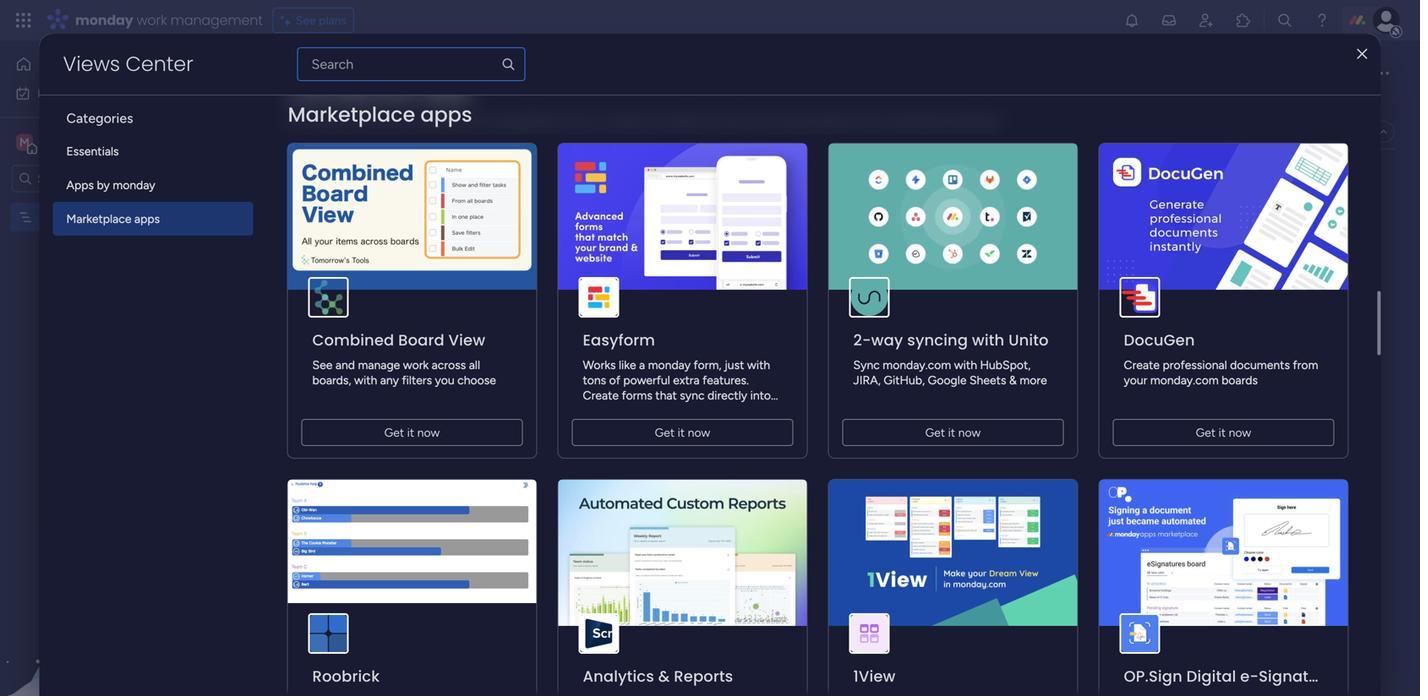 Task type: vqa. For each thing, say whether or not it's contained in the screenshot.
work
yes



Task type: locate. For each thing, give the bounding box(es) containing it.
main table
[[282, 125, 339, 139]]

monday.com
[[599, 115, 667, 129], [883, 358, 952, 373], [1151, 373, 1219, 388]]

work inside the combined board view see and manage work across all boards, with any filters you choose
[[403, 358, 429, 373]]

get down professional
[[1197, 426, 1216, 440]]

see for see more
[[771, 93, 792, 108]]

all
[[469, 358, 480, 373]]

see plans
[[296, 13, 347, 27]]

and inside the combined board view see and manage work across all boards, with any filters you choose
[[336, 358, 355, 373]]

learn
[[793, 548, 822, 563]]

get it now button down boards
[[1114, 420, 1335, 447]]

gantt button
[[405, 118, 461, 145]]

monday
[[75, 11, 133, 30], [113, 178, 155, 192], [648, 358, 691, 373]]

and up boards,
[[336, 358, 355, 373]]

2 get it now from the left
[[655, 426, 711, 440]]

2-
[[854, 330, 872, 351]]

3 get it now from the left
[[926, 426, 981, 440]]

my work button
[[10, 80, 182, 107]]

work right my at the top left of page
[[56, 86, 82, 101]]

get it now down the google
[[926, 426, 981, 440]]

get it now for view
[[385, 426, 440, 440]]

widgets inside "use charts, timelines, and other widgets to get insights from this board learn more"
[[803, 530, 848, 545]]

0 vertical spatial create
[[1124, 358, 1160, 373]]

get it now button for view
[[302, 420, 523, 447]]

0 horizontal spatial from
[[936, 530, 963, 545]]

with up get
[[847, 485, 890, 513]]

1 vertical spatial more
[[825, 548, 852, 563]]

board right the this
[[990, 530, 1023, 545]]

0 vertical spatial add
[[402, 170, 424, 184]]

see left plans
[[296, 13, 316, 27]]

2 vertical spatial monday
[[648, 358, 691, 373]]

with down manage
[[354, 373, 378, 388]]

get it now
[[385, 426, 440, 440], [655, 426, 711, 440], [926, 426, 981, 440], [1197, 426, 1252, 440]]

calendar button
[[516, 118, 588, 145]]

assign
[[411, 94, 446, 109]]

0 vertical spatial widget
[[427, 170, 464, 184]]

board
[[398, 330, 445, 351]]

0 horizontal spatial khvhg
[[40, 210, 72, 225]]

1 horizontal spatial khvhg
[[257, 54, 339, 91]]

workspace image
[[16, 133, 33, 152]]

your right view
[[864, 115, 888, 129]]

1 horizontal spatial table
[[364, 125, 392, 139]]

get it now down seconds.
[[655, 426, 711, 440]]

dapulse x slim image
[[1358, 48, 1368, 60]]

marketplace apps
[[288, 101, 472, 129], [66, 212, 160, 226]]

ready-
[[314, 115, 348, 129]]

1 vertical spatial khvhg
[[40, 210, 72, 225]]

unique
[[776, 115, 812, 129]]

2 horizontal spatial work
[[403, 358, 429, 373]]

0 vertical spatial widgets
[[984, 485, 1063, 513]]

inbox image
[[1161, 12, 1178, 29]]

1 get it now from the left
[[385, 426, 440, 440]]

your down the docugen
[[1124, 373, 1148, 388]]

set
[[493, 94, 509, 109]]

easyform
[[583, 330, 656, 351]]

0 horizontal spatial more
[[825, 548, 852, 563]]

now down sheets
[[959, 426, 981, 440]]

from inside "use charts, timelines, and other widgets to get insights from this board learn more"
[[936, 530, 963, 545]]

main for main table
[[282, 125, 308, 139]]

and inside "use charts, timelines, and other widgets to get insights from this board learn more"
[[745, 530, 766, 545]]

any left type
[[304, 94, 323, 109]]

it for view
[[407, 426, 415, 440]]

widget inside button
[[842, 591, 879, 605]]

monday.com up github,
[[883, 358, 952, 373]]

from
[[1294, 358, 1319, 373], [936, 530, 963, 545]]

3 get from the left
[[926, 426, 946, 440]]

that down assign
[[409, 115, 431, 129]]

and inside the marketplace apps find ready-made apps that expand the capabilities of your monday.com platform and fit the unique needs of your business's workflows
[[719, 115, 738, 129]]

from inside docugen create professional documents from your monday.com boards
[[1294, 358, 1319, 373]]

get it now button down the google
[[843, 420, 1064, 447]]

create up monday,
[[583, 389, 619, 403]]

1 vertical spatial widgets
[[803, 530, 848, 545]]

gallery
[[692, 125, 729, 139]]

2 get from the left
[[655, 426, 675, 440]]

1 horizontal spatial marketplace apps
[[288, 101, 472, 129]]

get down filters
[[385, 426, 404, 440]]

visualize your board data with multiple widgets element
[[224, 205, 1421, 697]]

project.
[[367, 94, 408, 109]]

documents
[[1231, 358, 1291, 373]]

gantt
[[417, 125, 448, 139]]

with up the google
[[955, 358, 978, 373]]

angle down image
[[344, 171, 352, 183]]

4 get it now from the left
[[1197, 426, 1252, 440]]

1 vertical spatial add
[[767, 591, 788, 605]]

apps
[[421, 85, 472, 113], [421, 101, 472, 129], [381, 115, 406, 129], [134, 212, 160, 226]]

remove from favorites image
[[380, 64, 397, 81]]

get down within
[[655, 426, 675, 440]]

2 vertical spatial see
[[313, 358, 333, 373]]

work up filters
[[403, 358, 429, 373]]

get it now button down filters
[[302, 420, 523, 447]]

center
[[126, 50, 193, 78]]

3 it from the left
[[949, 426, 956, 440]]

1 horizontal spatial any
[[380, 373, 399, 388]]

with up hubspot, on the bottom
[[973, 330, 1005, 351]]

1 now from the left
[[418, 426, 440, 440]]

monday right by
[[113, 178, 155, 192]]

it down filters
[[407, 426, 415, 440]]

see up boards,
[[313, 358, 333, 373]]

widget
[[427, 170, 464, 184], [842, 591, 879, 605]]

kanban
[[601, 125, 640, 139]]

select product image
[[15, 12, 32, 29]]

2 vertical spatial monday.com
[[1151, 373, 1219, 388]]

insights
[[889, 530, 933, 545]]

0 horizontal spatial marketplace apps
[[66, 212, 160, 226]]

1 horizontal spatial main
[[282, 125, 308, 139]]

4 it from the left
[[1219, 426, 1227, 440]]

0 vertical spatial see
[[296, 13, 316, 27]]

marketplace apps down the apps by monday
[[66, 212, 160, 226]]

it down boards
[[1219, 426, 1227, 440]]

get it now for syncing
[[926, 426, 981, 440]]

roobrick
[[313, 666, 380, 688]]

1 horizontal spatial the
[[756, 115, 773, 129]]

work inside button
[[56, 86, 82, 101]]

now down filters
[[418, 426, 440, 440]]

search image
[[501, 57, 516, 72]]

board up other
[[727, 485, 788, 513]]

lottie animation element
[[0, 526, 216, 697]]

your
[[693, 94, 717, 109], [572, 115, 596, 129], [864, 115, 888, 129], [1124, 373, 1148, 388], [676, 485, 721, 513], [791, 591, 815, 605]]

& left reports
[[659, 666, 670, 688]]

4 now from the left
[[1229, 426, 1252, 440]]

1 vertical spatial monday.com
[[883, 358, 952, 373]]

1 vertical spatial marketplace apps
[[66, 212, 160, 226]]

notifications image
[[1124, 12, 1141, 29]]

see inside the combined board view see and manage work across all boards, with any filters you choose
[[313, 358, 333, 373]]

1 horizontal spatial from
[[1294, 358, 1319, 373]]

widget down gantt
[[427, 170, 464, 184]]

and left other
[[745, 530, 766, 545]]

1 horizontal spatial board
[[990, 530, 1023, 545]]

form button
[[742, 118, 795, 145]]

3 get it now button from the left
[[843, 420, 1064, 447]]

with right just
[[748, 358, 771, 373]]

option
[[0, 202, 216, 206]]

khvhg field
[[253, 54, 343, 91]]

0 vertical spatial &
[[1010, 373, 1017, 388]]

that inside the marketplace apps find ready-made apps that expand the capabilities of your monday.com platform and fit the unique needs of your business's workflows
[[409, 115, 431, 129]]

0 horizontal spatial work
[[56, 86, 82, 101]]

1 horizontal spatial widget
[[842, 591, 879, 605]]

signature
[[1259, 666, 1335, 688]]

monday.com inside the marketplace apps find ready-made apps that expand the capabilities of your monday.com platform and fit the unique needs of your business's workflows
[[599, 115, 667, 129]]

0 vertical spatial monday.com
[[599, 115, 667, 129]]

within
[[631, 404, 664, 418]]

0 vertical spatial khvhg
[[257, 54, 339, 91]]

1 vertical spatial any
[[380, 373, 399, 388]]

home button
[[10, 51, 182, 78]]

help
[[1292, 654, 1322, 671]]

monday,
[[583, 404, 629, 418]]

forms
[[622, 389, 653, 403]]

work up center
[[137, 11, 167, 30]]

get it now down filters
[[385, 426, 440, 440]]

1 the from the left
[[475, 115, 493, 129]]

apps by monday
[[66, 178, 155, 192]]

more down hubspot, on the bottom
[[1020, 373, 1048, 388]]

board
[[727, 485, 788, 513], [990, 530, 1023, 545]]

1 vertical spatial create
[[583, 389, 619, 403]]

monday.com down professional
[[1151, 373, 1219, 388]]

0 horizontal spatial that
[[409, 115, 431, 129]]

get it now down boards
[[1197, 426, 1252, 440]]

from left the this
[[936, 530, 963, 545]]

essentials option
[[53, 134, 253, 168]]

1 horizontal spatial monday.com
[[883, 358, 952, 373]]

apps inside option
[[134, 212, 160, 226]]

0 horizontal spatial create
[[583, 389, 619, 403]]

your left first
[[791, 591, 815, 605]]

needs
[[815, 115, 847, 129]]

now down seconds.
[[688, 426, 711, 440]]

more down to
[[825, 548, 852, 563]]

sync
[[854, 358, 880, 373]]

khvhg down apps
[[40, 210, 72, 225]]

now down boards
[[1229, 426, 1252, 440]]

create down the docugen
[[1124, 358, 1160, 373]]

0 horizontal spatial add
[[402, 170, 424, 184]]

monday up home button
[[75, 11, 133, 30]]

2 horizontal spatial monday.com
[[1151, 373, 1219, 388]]

and left keep
[[563, 94, 583, 109]]

0 horizontal spatial the
[[475, 115, 493, 129]]

your up timelines,
[[676, 485, 721, 513]]

invite members image
[[1199, 12, 1215, 29]]

person
[[587, 170, 623, 184]]

0 horizontal spatial widget
[[427, 170, 464, 184]]

2 it from the left
[[678, 426, 685, 440]]

powerful
[[624, 373, 671, 388]]

show board description image
[[351, 64, 371, 81]]

2 now from the left
[[688, 426, 711, 440]]

from right documents
[[1294, 358, 1319, 373]]

any
[[304, 94, 323, 109], [380, 373, 399, 388]]

type
[[326, 94, 350, 109]]

1 horizontal spatial &
[[1010, 373, 1017, 388]]

get it now button
[[302, 420, 523, 447], [572, 420, 794, 447], [843, 420, 1064, 447], [1114, 420, 1335, 447]]

get it now button for professional
[[1114, 420, 1335, 447]]

lottie animation image
[[0, 526, 216, 697]]

0 horizontal spatial &
[[659, 666, 670, 688]]

0 vertical spatial work
[[137, 11, 167, 30]]

you
[[435, 373, 455, 388]]

analytics & reports
[[583, 666, 734, 688]]

0 vertical spatial from
[[1294, 358, 1319, 373]]

plans
[[319, 13, 347, 27]]

0 horizontal spatial widgets
[[803, 530, 848, 545]]

get it now button down seconds.
[[572, 420, 794, 447]]

1 horizontal spatial widgets
[[984, 485, 1063, 513]]

keep
[[585, 94, 611, 109]]

it for professional
[[1219, 426, 1227, 440]]

marketplace inside the marketplace apps find ready-made apps that expand the capabilities of your monday.com platform and fit the unique needs of your business's workflows
[[288, 85, 415, 113]]

0 vertical spatial monday
[[75, 11, 133, 30]]

your up platform
[[693, 94, 717, 109]]

1 vertical spatial work
[[56, 86, 82, 101]]

and left fit
[[719, 115, 738, 129]]

of inside easyform works like a monday form, just with tons of powerful extra features. create forms that sync directly into monday, within seconds.
[[610, 373, 621, 388]]

seconds.
[[667, 404, 714, 418]]

docugen create professional documents from your monday.com boards
[[1124, 330, 1319, 388]]

monday.com inside docugen create professional documents from your monday.com boards
[[1151, 373, 1219, 388]]

now
[[418, 426, 440, 440], [688, 426, 711, 440], [959, 426, 981, 440], [1229, 426, 1252, 440]]

None search field
[[297, 47, 526, 81]]

& down hubspot, on the bottom
[[1010, 373, 1017, 388]]

4 get from the left
[[1197, 426, 1216, 440]]

get for with
[[926, 426, 946, 440]]

that up within
[[656, 389, 677, 403]]

add inside button
[[767, 591, 788, 605]]

table
[[311, 125, 339, 139], [364, 125, 392, 139]]

and
[[563, 94, 583, 109], [719, 115, 738, 129], [336, 358, 355, 373], [745, 530, 766, 545]]

get down the google
[[926, 426, 946, 440]]

create
[[1124, 358, 1160, 373], [583, 389, 619, 403]]

use charts, timelines, and other widgets to get insights from this board learn more
[[622, 530, 1023, 563]]

with inside the combined board view see and manage work across all boards, with any filters you choose
[[354, 373, 378, 388]]

khvhg inside list box
[[40, 210, 72, 225]]

see up unique
[[771, 93, 792, 108]]

0 horizontal spatial board
[[727, 485, 788, 513]]

now for like
[[688, 426, 711, 440]]

it for syncing
[[949, 426, 956, 440]]

it down the google
[[949, 426, 956, 440]]

monday.com down track
[[599, 115, 667, 129]]

add inside popup button
[[402, 170, 424, 184]]

widgets up the this
[[984, 485, 1063, 513]]

1 vertical spatial see
[[771, 93, 792, 108]]

capabilities
[[496, 115, 555, 129]]

categories heading
[[53, 96, 253, 134]]

see inside 'button'
[[296, 13, 316, 27]]

views center
[[63, 50, 193, 78]]

of down timelines
[[558, 115, 570, 129]]

work
[[137, 11, 167, 30], [56, 86, 82, 101], [403, 358, 429, 373]]

syncing
[[908, 330, 969, 351]]

0 vertical spatial more
[[1020, 373, 1048, 388]]

1 get from the left
[[385, 426, 404, 440]]

1 vertical spatial monday
[[113, 178, 155, 192]]

add left first
[[767, 591, 788, 605]]

e-
[[1241, 666, 1259, 688]]

0 vertical spatial that
[[409, 115, 431, 129]]

1 horizontal spatial create
[[1124, 358, 1160, 373]]

1 vertical spatial that
[[656, 389, 677, 403]]

0 horizontal spatial monday.com
[[599, 115, 667, 129]]

2 get it now button from the left
[[572, 420, 794, 447]]

4 get it now button from the left
[[1114, 420, 1335, 447]]

help image
[[1314, 12, 1331, 29]]

widgets up learn more link
[[803, 530, 848, 545]]

combined
[[313, 330, 394, 351]]

1 vertical spatial &
[[659, 666, 670, 688]]

0 horizontal spatial table
[[311, 125, 339, 139]]

0 vertical spatial any
[[304, 94, 323, 109]]

learn more link
[[793, 547, 852, 564]]

form,
[[694, 358, 722, 373]]

apps
[[66, 178, 94, 192]]

manage
[[358, 358, 400, 373]]

3 now from the left
[[959, 426, 981, 440]]

main inside workspace selection element
[[39, 134, 69, 151]]

marketplace apps down the remove from favorites icon
[[288, 101, 472, 129]]

1 vertical spatial widget
[[842, 591, 879, 605]]

main down "manage"
[[282, 125, 308, 139]]

management
[[171, 11, 263, 30]]

of down like
[[610, 373, 621, 388]]

get it now for like
[[655, 426, 711, 440]]

add down gantt button
[[402, 170, 424, 184]]

1 it from the left
[[407, 426, 415, 440]]

business's
[[890, 115, 943, 129]]

table down project.
[[364, 125, 392, 139]]

create inside docugen create professional documents from your monday.com boards
[[1124, 358, 1160, 373]]

add
[[402, 170, 424, 184], [767, 591, 788, 605]]

monday up extra
[[648, 358, 691, 373]]

1 get it now button from the left
[[302, 420, 523, 447]]

widget right first
[[842, 591, 879, 605]]

work for my
[[56, 86, 82, 101]]

dialog
[[39, 34, 1382, 697]]

essentials
[[66, 144, 119, 159]]

main inside button
[[282, 125, 308, 139]]

monday.com inside 2-way syncing with unito sync monday.com with hubspot, jira, github, google sheets & more
[[883, 358, 952, 373]]

1 vertical spatial board
[[990, 530, 1023, 545]]

1 horizontal spatial more
[[1020, 373, 1048, 388]]

it down seconds.
[[678, 426, 685, 440]]

your down keep
[[572, 115, 596, 129]]

khvhg up "manage"
[[257, 54, 339, 91]]

2 vertical spatial work
[[403, 358, 429, 373]]

Search in workspace field
[[36, 169, 141, 189]]

Search field
[[500, 165, 551, 189]]

get it now button for syncing
[[843, 420, 1064, 447]]

apps image
[[1236, 12, 1253, 29]]

0 horizontal spatial main
[[39, 134, 69, 151]]

way
[[872, 330, 904, 351]]

1 horizontal spatial that
[[656, 389, 677, 403]]

of right needs at right
[[850, 115, 861, 129]]

table right find
[[311, 125, 339, 139]]

1 vertical spatial from
[[936, 530, 963, 545]]

board inside "use charts, timelines, and other widgets to get insights from this board learn more"
[[990, 530, 1023, 545]]

the right fit
[[756, 115, 773, 129]]

1 horizontal spatial work
[[137, 11, 167, 30]]

1 horizontal spatial add
[[767, 591, 788, 605]]

reports
[[674, 666, 734, 688]]

any down manage
[[380, 373, 399, 388]]

op.sign digital e-signature
[[1124, 666, 1335, 688]]

0 vertical spatial marketplace apps
[[288, 101, 472, 129]]

of right track
[[644, 94, 655, 109]]

1view
[[854, 666, 896, 688]]

the down owners,
[[475, 115, 493, 129]]

marketplace apps find ready-made apps that expand the capabilities of your monday.com platform and fit the unique needs of your business's workflows
[[288, 85, 1000, 129]]

get for documents
[[1197, 426, 1216, 440]]

main right workspace image
[[39, 134, 69, 151]]



Task type: describe. For each thing, give the bounding box(es) containing it.
fit
[[741, 115, 753, 129]]

see plans button
[[273, 8, 355, 33]]

monday inside easyform works like a monday form, just with tons of powerful extra features. create forms that sync directly into monday, within seconds.
[[648, 358, 691, 373]]

calendar
[[528, 125, 576, 139]]

view
[[838, 125, 863, 139]]

my work
[[37, 86, 82, 101]]

monday inside 'option'
[[113, 178, 155, 192]]

0 vertical spatial board
[[727, 485, 788, 513]]

any inside the combined board view see and manage work across all boards, with any filters you choose
[[380, 373, 399, 388]]

2 the from the left
[[756, 115, 773, 129]]

manage
[[259, 94, 301, 109]]

categories list box
[[53, 96, 267, 236]]

digital
[[1187, 666, 1237, 688]]

unito
[[1009, 330, 1049, 351]]

workspace
[[72, 134, 139, 151]]

see more link
[[770, 92, 824, 109]]

views
[[63, 50, 120, 78]]

get for a
[[655, 426, 675, 440]]

works
[[583, 358, 616, 373]]

now for syncing
[[959, 426, 981, 440]]

timelines
[[512, 94, 560, 109]]

owners,
[[449, 94, 490, 109]]

blank view button
[[795, 118, 876, 145]]

combined board view see and manage work across all boards, with any filters you choose
[[313, 330, 496, 388]]

professional
[[1163, 358, 1228, 373]]

add for add your first widget
[[767, 591, 788, 605]]

your inside button
[[791, 591, 815, 605]]

first
[[818, 591, 839, 605]]

workflows
[[946, 115, 1000, 129]]

like
[[619, 358, 637, 373]]

my
[[37, 86, 53, 101]]

more inside 2-way syncing with unito sync monday.com with hubspot, jira, github, google sheets & more
[[1020, 373, 1048, 388]]

kanban button
[[588, 118, 653, 145]]

visualize
[[582, 485, 671, 513]]

main for main workspace
[[39, 134, 69, 151]]

with inside easyform works like a monday form, just with tons of powerful extra features. create forms that sync directly into monday, within seconds.
[[748, 358, 771, 373]]

chart button
[[461, 118, 516, 145]]

made
[[348, 115, 378, 129]]

& inside 2-way syncing with unito sync monday.com with hubspot, jira, github, google sheets & more
[[1010, 373, 1017, 388]]

view
[[449, 330, 486, 351]]

filter button
[[639, 163, 719, 191]]

features.
[[703, 373, 749, 388]]

widget inside popup button
[[427, 170, 464, 184]]

khvhg list box
[[0, 200, 216, 460]]

Search for a column type search field
[[297, 47, 526, 81]]

files gallery button
[[653, 118, 742, 145]]

filters
[[402, 373, 432, 388]]

get
[[867, 530, 886, 545]]

docugen
[[1124, 330, 1196, 351]]

choose
[[458, 373, 496, 388]]

now for professional
[[1229, 426, 1252, 440]]

new project button
[[256, 163, 336, 191]]

marketplace inside option
[[66, 212, 132, 226]]

add widget
[[402, 170, 464, 184]]

search everything image
[[1277, 12, 1294, 29]]

hubspot,
[[981, 358, 1031, 373]]

chart
[[473, 125, 503, 139]]

google
[[928, 373, 967, 388]]

timelines,
[[688, 530, 742, 545]]

arrow down image
[[698, 167, 719, 187]]

m
[[19, 135, 30, 150]]

blank
[[807, 125, 836, 139]]

add for add widget
[[402, 170, 424, 184]]

v2 search image
[[488, 167, 500, 186]]

help button
[[1277, 649, 1336, 677]]

monday.com for docugen
[[1151, 373, 1219, 388]]

add your first widget
[[767, 591, 879, 605]]

new
[[263, 170, 288, 184]]

project
[[291, 170, 329, 184]]

apps by monday option
[[53, 168, 253, 202]]

see for see plans
[[296, 13, 316, 27]]

monday work management
[[75, 11, 263, 30]]

by
[[97, 178, 110, 192]]

add view image
[[886, 126, 893, 138]]

track
[[614, 94, 641, 109]]

directly
[[708, 389, 748, 403]]

now for view
[[418, 426, 440, 440]]

0 horizontal spatial any
[[304, 94, 323, 109]]

work for monday
[[137, 11, 167, 30]]

use
[[622, 530, 644, 545]]

into
[[751, 389, 771, 403]]

add your first widget button
[[759, 584, 886, 611]]

platform
[[670, 115, 716, 129]]

marketplace apps inside option
[[66, 212, 160, 226]]

monday.com for 2-
[[883, 358, 952, 373]]

gary orlando image
[[1374, 7, 1401, 34]]

files
[[666, 125, 689, 139]]

where
[[658, 94, 691, 109]]

analytics
[[583, 666, 655, 688]]

get it now for professional
[[1197, 426, 1252, 440]]

marketplace apps option
[[53, 202, 253, 236]]

get it now button for like
[[572, 420, 794, 447]]

more
[[794, 93, 822, 108]]

your inside docugen create professional documents from your monday.com boards
[[1124, 373, 1148, 388]]

more inside "use charts, timelines, and other widgets to get insights from this board learn more"
[[825, 548, 852, 563]]

dialog containing views center
[[39, 34, 1382, 697]]

of right type
[[353, 94, 364, 109]]

jira,
[[854, 373, 881, 388]]

home
[[39, 57, 71, 71]]

form
[[755, 125, 782, 139]]

expand
[[434, 115, 472, 129]]

it for like
[[678, 426, 685, 440]]

blank view
[[807, 125, 863, 139]]

collapse board header image
[[1378, 125, 1391, 139]]

that inside easyform works like a monday form, just with tons of powerful extra features. create forms that sync directly into monday, within seconds.
[[656, 389, 677, 403]]

workspace selection element
[[16, 132, 141, 154]]

other
[[769, 530, 800, 545]]

tons
[[583, 373, 607, 388]]

project
[[720, 94, 758, 109]]

get for see
[[385, 426, 404, 440]]

1 table from the left
[[311, 125, 339, 139]]

create inside easyform works like a monday form, just with tons of powerful extra features. create forms that sync directly into monday, within seconds.
[[583, 389, 619, 403]]

boards
[[1222, 373, 1259, 388]]

main table button
[[256, 118, 351, 145]]

2 table from the left
[[364, 125, 392, 139]]

filter
[[666, 170, 692, 184]]

extra
[[674, 373, 700, 388]]

across
[[432, 358, 466, 373]]

easyform works like a monday form, just with tons of powerful extra features. create forms that sync directly into monday, within seconds.
[[583, 330, 771, 418]]



